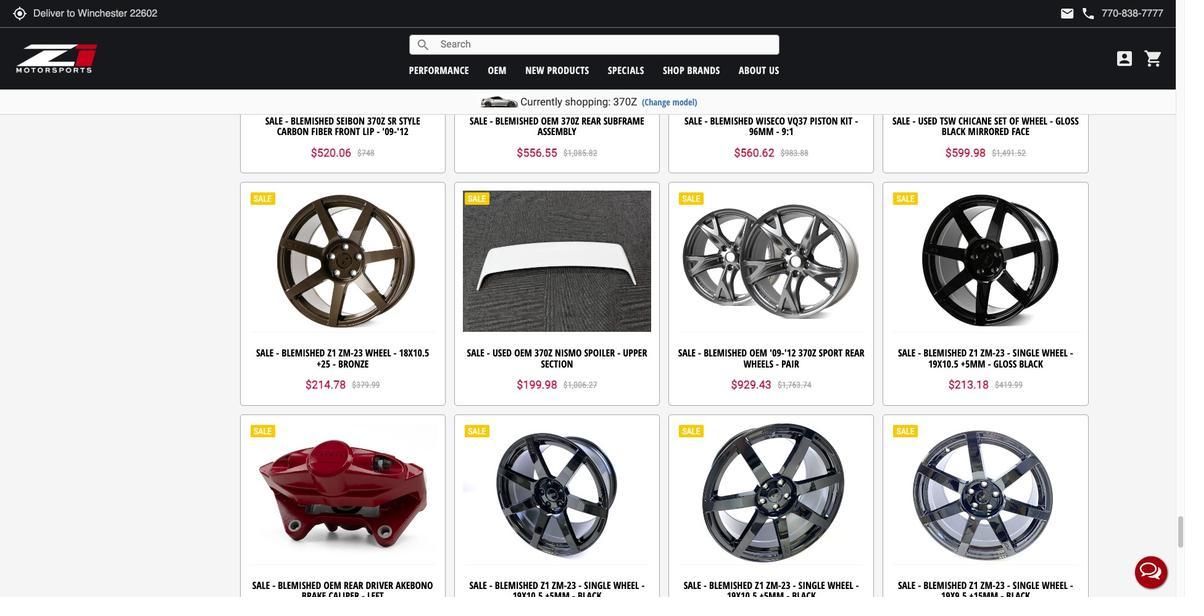 Task type: locate. For each thing, give the bounding box(es) containing it.
sport
[[819, 346, 843, 360]]

oem right used
[[514, 346, 532, 360]]

shop
[[663, 63, 685, 77]]

blemished inside sale - blemished z1 zm-23 - single wheel - 19x9.5 +15mm - black
[[924, 579, 967, 592]]

assembly
[[538, 125, 576, 138]]

0 horizontal spatial '12
[[397, 125, 409, 138]]

oem
[[488, 63, 507, 77], [541, 114, 559, 128], [514, 346, 532, 360], [750, 346, 767, 360], [324, 579, 341, 592]]

0 vertical spatial gloss
[[1056, 114, 1079, 128]]

0 vertical spatial '09-
[[382, 125, 397, 138]]

sale inside the sale - blemished wiseco vq37 piston kit - 96mm - 9:1
[[685, 114, 702, 128]]

(change model) link
[[642, 96, 697, 108]]

single
[[1013, 346, 1040, 360], [584, 579, 611, 592], [799, 579, 825, 592], [1013, 579, 1040, 592]]

zm- inside sale - blemished z1 zm-23 - single wheel - 19x9.5 +15mm - black
[[981, 579, 996, 592]]

currently
[[521, 96, 562, 108]]

1 horizontal spatial rear
[[582, 114, 601, 128]]

blemished inside sale - blemished oem '09-'12 370z sport rear wheels - pair
[[704, 346, 747, 360]]

seibon
[[337, 114, 365, 128]]

370z down shopping:
[[561, 114, 579, 128]]

vq37
[[788, 114, 808, 128]]

1 horizontal spatial '12
[[785, 346, 796, 360]]

$1,763.74
[[778, 380, 812, 390]]

black inside sale - used tsw chicane set of wheel - gloss black mirrored face
[[942, 125, 966, 138]]

19x9.5
[[941, 590, 967, 598]]

of
[[1009, 114, 1019, 128]]

oem up $929.43
[[750, 346, 767, 360]]

blemished inside sale - blemished z1 zm-23 - single wheel - 19x10.5 +5mm - gloss black
[[924, 346, 967, 360]]

'12
[[397, 125, 409, 138], [785, 346, 796, 360]]

fiber
[[311, 125, 332, 138]]

370z
[[613, 96, 637, 108], [367, 114, 385, 128], [561, 114, 579, 128], [535, 346, 553, 360], [799, 346, 816, 360]]

1 sale - blemished z1 zm-23 - single wheel - 19x10.5 +5mm - black from the left
[[469, 579, 645, 598]]

sale inside sale - blemished z1 zm-23 - single wheel - 19x10.5 +5mm - gloss black
[[898, 346, 916, 360]]

sale inside sale - blemished z1 zm-23 wheel - 18x10.5 +25 - bronze
[[256, 346, 274, 360]]

used
[[918, 114, 938, 128]]

2 vertical spatial rear
[[344, 579, 363, 592]]

sale - used oem 370z nismo spoiler - upper section
[[467, 346, 647, 371]]

sr
[[388, 114, 397, 128]]

nismo
[[555, 346, 582, 360]]

$1,006.27
[[563, 380, 597, 390]]

0 horizontal spatial rear
[[344, 579, 363, 592]]

style
[[399, 114, 420, 128]]

$214.78 $379.99
[[306, 379, 380, 392]]

z1 inside sale - blemished z1 zm-23 - single wheel - 19x10.5 +5mm - gloss black
[[969, 346, 978, 360]]

0 vertical spatial '12
[[397, 125, 409, 138]]

+5mm inside sale - blemished z1 zm-23 - single wheel - 19x10.5 +5mm - gloss black
[[961, 357, 986, 371]]

'09- right the lip
[[382, 125, 397, 138]]

370z inside sale - blemished oem 370z rear subframe assembly
[[561, 114, 579, 128]]

about
[[739, 63, 766, 77]]

0 horizontal spatial gloss
[[994, 357, 1017, 371]]

0 horizontal spatial sale - blemished z1 zm-23 - single wheel - 19x10.5 +5mm - black
[[469, 579, 645, 598]]

370z inside sale - used oem 370z nismo spoiler - upper section
[[535, 346, 553, 360]]

sale inside sale - blemished oem 370z rear subframe assembly
[[470, 114, 487, 128]]

oem inside sale - blemished oem 370z rear subframe assembly
[[541, 114, 559, 128]]

oem left left
[[324, 579, 341, 592]]

1 horizontal spatial '09-
[[770, 346, 785, 360]]

oem down currently
[[541, 114, 559, 128]]

single inside sale - blemished z1 zm-23 - single wheel - 19x9.5 +15mm - black
[[1013, 579, 1040, 592]]

z1 inside sale - blemished z1 zm-23 - single wheel - 19x9.5 +15mm - black
[[969, 579, 978, 592]]

(change
[[642, 96, 670, 108]]

1 vertical spatial '09-
[[770, 346, 785, 360]]

rear inside sale - blemished oem 370z rear subframe assembly
[[582, 114, 601, 128]]

z1 inside sale - blemished z1 zm-23 wheel - 18x10.5 +25 - bronze
[[327, 346, 336, 360]]

blemished inside sale - blemished oem rear driver akebono brake caliper - left
[[278, 579, 321, 592]]

blemished inside the sale - blemished wiseco vq37 piston kit - 96mm - 9:1
[[710, 114, 753, 128]]

rear
[[582, 114, 601, 128], [845, 346, 865, 360], [344, 579, 363, 592]]

sale - blemished oem rear driver akebono brake caliper - left
[[252, 579, 433, 598]]

1 vertical spatial '12
[[785, 346, 796, 360]]

blemished inside sale - blemished oem 370z rear subframe assembly
[[495, 114, 539, 128]]

19x10.5 inside sale - blemished z1 zm-23 - single wheel - 19x10.5 +5mm - gloss black
[[928, 357, 959, 371]]

370z for sale - blemished oem 370z rear subframe assembly
[[561, 114, 579, 128]]

upper
[[623, 346, 647, 360]]

18x10.5
[[399, 346, 429, 360]]

$929.43
[[731, 379, 772, 392]]

370z left nismo
[[535, 346, 553, 360]]

$520.06
[[311, 146, 351, 159]]

2 horizontal spatial +5mm
[[961, 357, 986, 371]]

about us link
[[739, 63, 779, 77]]

used
[[493, 346, 512, 360]]

oem for sale - blemished oem '09-'12 370z sport rear wheels - pair
[[750, 346, 767, 360]]

oem inside sale - blemished oem rear driver akebono brake caliper - left
[[324, 579, 341, 592]]

0 horizontal spatial '09-
[[382, 125, 397, 138]]

1 horizontal spatial sale - blemished z1 zm-23 - single wheel - 19x10.5 +5mm - black
[[684, 579, 859, 598]]

23 inside sale - blemished z1 zm-23 - single wheel - 19x10.5 +5mm - gloss black
[[996, 346, 1005, 360]]

rear right the sport
[[845, 346, 865, 360]]

face
[[1012, 125, 1030, 138]]

23 inside sale - blemished z1 zm-23 wheel - 18x10.5 +25 - bronze
[[354, 346, 363, 360]]

mail link
[[1060, 6, 1075, 21]]

1 vertical spatial rear
[[845, 346, 865, 360]]

bronze
[[338, 357, 369, 371]]

wheel inside sale - blemished z1 zm-23 - single wheel - 19x10.5 +5mm - gloss black
[[1042, 346, 1068, 360]]

$520.06 $748
[[311, 146, 375, 159]]

1 vertical spatial gloss
[[994, 357, 1017, 371]]

set
[[994, 114, 1007, 128]]

+5mm
[[961, 357, 986, 371], [545, 590, 570, 598], [760, 590, 784, 598]]

'12 up $1,763.74
[[785, 346, 796, 360]]

gloss right face
[[1056, 114, 1079, 128]]

oem inside sale - blemished oem '09-'12 370z sport rear wheels - pair
[[750, 346, 767, 360]]

19x10.5
[[928, 357, 959, 371], [513, 590, 543, 598], [727, 590, 757, 598]]

oem inside sale - used oem 370z nismo spoiler - upper section
[[514, 346, 532, 360]]

370z for sale - used oem 370z nismo spoiler - upper section
[[535, 346, 553, 360]]

2 horizontal spatial 19x10.5
[[928, 357, 959, 371]]

2 sale - blemished z1 zm-23 - single wheel - 19x10.5 +5mm - black from the left
[[684, 579, 859, 598]]

2 horizontal spatial rear
[[845, 346, 865, 360]]

'12 right sr
[[397, 125, 409, 138]]

rear left left
[[344, 579, 363, 592]]

96mm
[[749, 125, 774, 138]]

sale inside sale - used oem 370z nismo spoiler - upper section
[[467, 346, 485, 360]]

wiseco
[[756, 114, 785, 128]]

0 vertical spatial rear
[[582, 114, 601, 128]]

370z inside sale - blemished seibon 370z sr style carbon fiber front lip - '09-'12
[[367, 114, 385, 128]]

shop brands link
[[663, 63, 720, 77]]

'09- up the $929.43 $1,763.74
[[770, 346, 785, 360]]

sale - blemished z1 zm-23 - single wheel - 19x10.5 +5mm - black
[[469, 579, 645, 598], [684, 579, 859, 598]]

brands
[[687, 63, 720, 77]]

pair
[[782, 357, 799, 371]]

phone
[[1081, 6, 1096, 21]]

piston
[[810, 114, 838, 128]]

1 horizontal spatial gloss
[[1056, 114, 1079, 128]]

blemished inside sale - blemished z1 zm-23 wheel - 18x10.5 +25 - bronze
[[282, 346, 325, 360]]

$1,085.82
[[563, 148, 597, 158]]

lip
[[363, 125, 374, 138]]

single inside sale - blemished z1 zm-23 - single wheel - 19x10.5 +5mm - gloss black
[[1013, 346, 1040, 360]]

370z left sr
[[367, 114, 385, 128]]

z1
[[327, 346, 336, 360], [969, 346, 978, 360], [541, 579, 550, 592], [755, 579, 764, 592], [969, 579, 978, 592]]

tsw
[[940, 114, 956, 128]]

'09- inside sale - blemished oem '09-'12 370z sport rear wheels - pair
[[770, 346, 785, 360]]

wheel inside sale - blemished z1 zm-23 wheel - 18x10.5 +25 - bronze
[[365, 346, 391, 360]]

$560.62 $983.88
[[734, 146, 809, 159]]

gloss inside sale - used tsw chicane set of wheel - gloss black mirrored face
[[1056, 114, 1079, 128]]

gloss up $419.99 at the right bottom of the page
[[994, 357, 1017, 371]]

rear down shopping:
[[582, 114, 601, 128]]

0 horizontal spatial 19x10.5
[[513, 590, 543, 598]]

wheel inside sale - used tsw chicane set of wheel - gloss black mirrored face
[[1022, 114, 1048, 128]]

-
[[285, 114, 288, 128], [490, 114, 493, 128], [705, 114, 708, 128], [855, 114, 858, 128], [913, 114, 916, 128], [1050, 114, 1053, 128], [377, 125, 380, 138], [776, 125, 779, 138], [276, 346, 279, 360], [394, 346, 397, 360], [487, 346, 490, 360], [617, 346, 621, 360], [698, 346, 701, 360], [918, 346, 921, 360], [1007, 346, 1010, 360], [1070, 346, 1073, 360], [333, 357, 336, 371], [776, 357, 779, 371], [988, 357, 991, 371], [272, 579, 275, 592], [489, 579, 493, 592], [579, 579, 582, 592], [642, 579, 645, 592], [704, 579, 707, 592], [793, 579, 796, 592], [856, 579, 859, 592], [918, 579, 921, 592], [1007, 579, 1010, 592], [1070, 579, 1073, 592], [362, 590, 365, 598], [572, 590, 575, 598], [787, 590, 790, 598], [1001, 590, 1004, 598]]

$983.88
[[781, 148, 809, 158]]

370z left the sport
[[799, 346, 816, 360]]



Task type: vqa. For each thing, say whether or not it's contained in the screenshot.


Task type: describe. For each thing, give the bounding box(es) containing it.
$929.43 $1,763.74
[[731, 379, 812, 392]]

sale - blemished z1 zm-23 - single wheel - 19x9.5 +15mm - black
[[898, 579, 1073, 598]]

rear inside sale - blemished oem '09-'12 370z sport rear wheels - pair
[[845, 346, 865, 360]]

23 inside sale - blemished z1 zm-23 - single wheel - 19x9.5 +15mm - black
[[996, 579, 1005, 592]]

account_box link
[[1112, 49, 1138, 69]]

us
[[769, 63, 779, 77]]

shopping_cart
[[1144, 49, 1164, 69]]

9:1
[[782, 125, 794, 138]]

oem left 'new'
[[488, 63, 507, 77]]

$556.55 $1,085.82
[[517, 146, 597, 159]]

mail phone
[[1060, 6, 1096, 21]]

sale - used tsw chicane set of wheel - gloss black mirrored face
[[893, 114, 1079, 138]]

$214.78
[[306, 379, 346, 392]]

sale - blemished oem 370z rear subframe assembly
[[470, 114, 644, 138]]

driver
[[366, 579, 393, 592]]

akebono
[[396, 579, 433, 592]]

sale inside sale - blemished z1 zm-23 - single wheel - 19x9.5 +15mm - black
[[898, 579, 916, 592]]

mirrored
[[968, 125, 1009, 138]]

brake
[[302, 590, 326, 598]]

Search search field
[[431, 35, 779, 54]]

$379.99
[[352, 380, 380, 390]]

$213.18
[[949, 379, 989, 392]]

sale - blemished oem '09-'12 370z sport rear wheels - pair
[[678, 346, 865, 371]]

370z inside sale - blemished oem '09-'12 370z sport rear wheels - pair
[[799, 346, 816, 360]]

$199.98 $1,006.27
[[517, 379, 597, 392]]

subframe
[[604, 114, 644, 128]]

sale inside sale - blemished oem rear driver akebono brake caliper - left
[[252, 579, 270, 592]]

model)
[[673, 96, 697, 108]]

shop brands
[[663, 63, 720, 77]]

$199.98
[[517, 379, 557, 392]]

$213.18 $419.99
[[949, 379, 1023, 392]]

oem for sale - blemished oem 370z rear subframe assembly
[[541, 114, 559, 128]]

new products
[[525, 63, 589, 77]]

'12 inside sale - blemished oem '09-'12 370z sport rear wheels - pair
[[785, 346, 796, 360]]

$1,491.52
[[992, 148, 1026, 158]]

sale - blemished z1 zm-23 wheel - 18x10.5 +25 - bronze
[[256, 346, 429, 371]]

$599.98
[[946, 146, 986, 159]]

kit
[[840, 114, 853, 128]]

black inside sale - blemished z1 zm-23 - single wheel - 19x10.5 +5mm - gloss black
[[1019, 357, 1043, 371]]

sale inside sale - used tsw chicane set of wheel - gloss black mirrored face
[[893, 114, 910, 128]]

oem for sale - used oem 370z nismo spoiler - upper section
[[514, 346, 532, 360]]

sale inside sale - blemished oem '09-'12 370z sport rear wheels - pair
[[678, 346, 696, 360]]

specials link
[[608, 63, 644, 77]]

wheel inside sale - blemished z1 zm-23 - single wheel - 19x9.5 +15mm - black
[[1042, 579, 1068, 592]]

carbon
[[277, 125, 309, 138]]

shopping_cart link
[[1141, 49, 1164, 69]]

zm- inside sale - blemished z1 zm-23 - single wheel - 19x10.5 +5mm - gloss black
[[981, 346, 996, 360]]

performance link
[[409, 63, 469, 77]]

new products link
[[525, 63, 589, 77]]

front
[[335, 125, 360, 138]]

1 horizontal spatial +5mm
[[760, 590, 784, 598]]

section
[[541, 357, 573, 371]]

mail
[[1060, 6, 1075, 21]]

shopping:
[[565, 96, 611, 108]]

370z up subframe
[[613, 96, 637, 108]]

products
[[547, 63, 589, 77]]

1 horizontal spatial 19x10.5
[[727, 590, 757, 598]]

'12 inside sale - blemished seibon 370z sr style carbon fiber front lip - '09-'12
[[397, 125, 409, 138]]

currently shopping: 370z (change model)
[[521, 96, 697, 108]]

gloss inside sale - blemished z1 zm-23 - single wheel - 19x10.5 +5mm - gloss black
[[994, 357, 1017, 371]]

sale - blemished seibon 370z sr style carbon fiber front lip - '09-'12
[[265, 114, 420, 138]]

$599.98 $1,491.52
[[946, 146, 1026, 159]]

phone link
[[1081, 6, 1164, 21]]

specials
[[608, 63, 644, 77]]

my_location
[[12, 6, 27, 21]]

new
[[525, 63, 545, 77]]

370z for sale - blemished seibon 370z sr style carbon fiber front lip - '09-'12
[[367, 114, 385, 128]]

about us
[[739, 63, 779, 77]]

caliper
[[329, 590, 359, 598]]

0 horizontal spatial +5mm
[[545, 590, 570, 598]]

performance
[[409, 63, 469, 77]]

search
[[416, 37, 431, 52]]

sale inside sale - blemished seibon 370z sr style carbon fiber front lip - '09-'12
[[265, 114, 283, 128]]

+15mm
[[969, 590, 998, 598]]

z1 motorsports logo image
[[15, 43, 98, 74]]

oem for sale - blemished oem rear driver akebono brake caliper - left
[[324, 579, 341, 592]]

oem link
[[488, 63, 507, 77]]

chicane
[[959, 114, 992, 128]]

$560.62
[[734, 146, 775, 159]]

left
[[367, 590, 384, 598]]

account_box
[[1115, 49, 1135, 69]]

'09- inside sale - blemished seibon 370z sr style carbon fiber front lip - '09-'12
[[382, 125, 397, 138]]

zm- inside sale - blemished z1 zm-23 wheel - 18x10.5 +25 - bronze
[[339, 346, 354, 360]]

spoiler
[[584, 346, 615, 360]]

blemished inside sale - blemished seibon 370z sr style carbon fiber front lip - '09-'12
[[291, 114, 334, 128]]

$419.99
[[995, 380, 1023, 390]]

black inside sale - blemished z1 zm-23 - single wheel - 19x9.5 +15mm - black
[[1006, 590, 1030, 598]]

sale - blemished wiseco vq37 piston kit - 96mm - 9:1
[[685, 114, 858, 138]]

$556.55
[[517, 146, 557, 159]]

$748
[[357, 148, 375, 158]]

rear inside sale - blemished oem rear driver akebono brake caliper - left
[[344, 579, 363, 592]]

sale - blemished z1 zm-23 - single wheel - 19x10.5 +5mm - gloss black
[[898, 346, 1073, 371]]

+25
[[317, 357, 330, 371]]

- inside sale - blemished oem 370z rear subframe assembly
[[490, 114, 493, 128]]

wheels
[[744, 357, 774, 371]]



